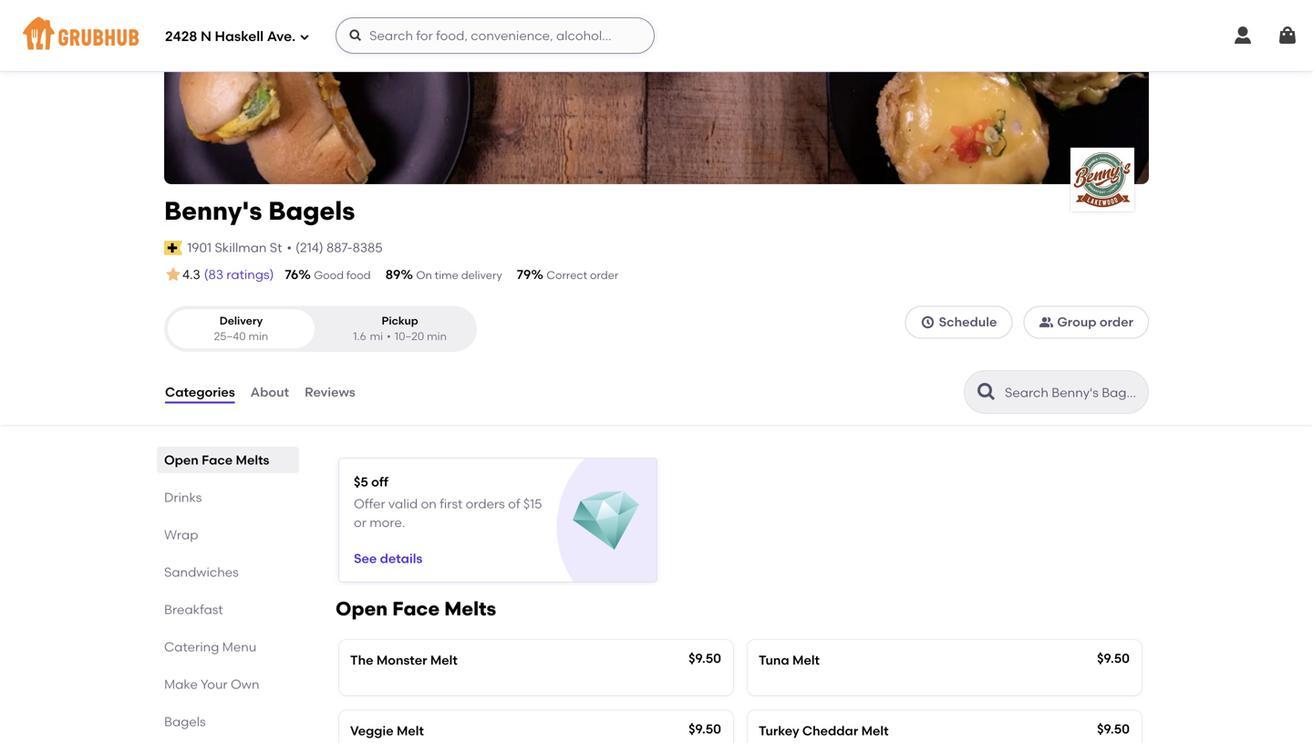 Task type: locate. For each thing, give the bounding box(es) containing it.
ave.
[[267, 28, 296, 45]]

or
[[354, 515, 366, 530]]

catering menu tab
[[164, 638, 292, 657]]

1 vertical spatial open face melts
[[336, 597, 496, 621]]

svg image
[[348, 28, 363, 43], [299, 31, 310, 42]]

correct order
[[547, 269, 619, 282]]

food
[[346, 269, 371, 282]]

min down delivery
[[248, 330, 268, 343]]

1 horizontal spatial •
[[387, 330, 391, 343]]

open face melts
[[164, 452, 269, 468], [336, 597, 496, 621]]

melts
[[236, 452, 269, 468], [444, 597, 496, 621]]

group order
[[1057, 314, 1134, 330]]

$9.50
[[689, 651, 721, 666], [1097, 651, 1130, 666], [689, 721, 721, 737], [1097, 721, 1130, 737]]

bagels tab
[[164, 712, 292, 731]]

option group
[[164, 306, 477, 352]]

sandwiches
[[164, 565, 239, 580]]

of
[[508, 496, 520, 512]]

• right the st
[[287, 240, 292, 256]]

min inside "delivery 25–40 min"
[[248, 330, 268, 343]]

melts up the monster melt at left bottom
[[444, 597, 496, 621]]

(83 ratings)
[[204, 267, 274, 282]]

1.6
[[353, 330, 366, 343]]

on time delivery
[[416, 269, 502, 282]]

0 vertical spatial order
[[590, 269, 619, 282]]

$9.50 for the monster melt
[[689, 651, 721, 666]]

1901
[[187, 240, 212, 256]]

0 vertical spatial •
[[287, 240, 292, 256]]

0 horizontal spatial order
[[590, 269, 619, 282]]

0 horizontal spatial open
[[164, 452, 199, 468]]

face down details
[[392, 597, 440, 621]]

melts up drinks tab
[[236, 452, 269, 468]]

10–20
[[395, 330, 424, 343]]

• inside pickup 1.6 mi • 10–20 min
[[387, 330, 391, 343]]

1 min from the left
[[248, 330, 268, 343]]

pickup 1.6 mi • 10–20 min
[[353, 314, 447, 343]]

1 horizontal spatial melts
[[444, 597, 496, 621]]

svg image
[[1232, 25, 1254, 47], [1277, 25, 1299, 47], [921, 315, 935, 329]]

1 vertical spatial open
[[336, 597, 388, 621]]

76
[[285, 267, 298, 282]]

$15
[[523, 496, 542, 512]]

$5
[[354, 474, 368, 490]]

4.3
[[182, 267, 200, 282]]

25–40
[[214, 330, 246, 343]]

open face melts up drinks tab
[[164, 452, 269, 468]]

time
[[435, 269, 459, 282]]

mi
[[370, 330, 383, 343]]

ratings)
[[226, 267, 274, 282]]

(214)
[[295, 240, 323, 256]]

people icon image
[[1039, 315, 1054, 329]]

0 horizontal spatial bagels
[[164, 714, 206, 730]]

89
[[385, 267, 401, 282]]

orders
[[466, 496, 505, 512]]

0 vertical spatial face
[[202, 452, 233, 468]]

1 vertical spatial melts
[[444, 597, 496, 621]]

order inside group order button
[[1100, 314, 1134, 330]]

order right group
[[1100, 314, 1134, 330]]

details
[[380, 551, 422, 566]]

bagels
[[268, 196, 355, 226], [164, 714, 206, 730]]

good food
[[314, 269, 371, 282]]

order right correct
[[590, 269, 619, 282]]

0 horizontal spatial svg image
[[299, 31, 310, 42]]

open
[[164, 452, 199, 468], [336, 597, 388, 621]]

open down see
[[336, 597, 388, 621]]

0 horizontal spatial face
[[202, 452, 233, 468]]

2 min from the left
[[427, 330, 447, 343]]

1 vertical spatial order
[[1100, 314, 1134, 330]]

veggie melt
[[350, 723, 424, 739]]

good
[[314, 269, 344, 282]]

0 horizontal spatial open face melts
[[164, 452, 269, 468]]

1 horizontal spatial min
[[427, 330, 447, 343]]

make your own tab
[[164, 675, 292, 694]]

open inside tab
[[164, 452, 199, 468]]

min
[[248, 330, 268, 343], [427, 330, 447, 343]]

reviews button
[[304, 359, 356, 425]]

your
[[201, 677, 228, 692]]

categories
[[165, 384, 235, 400]]

delivery 25–40 min
[[214, 314, 268, 343]]

min right 10–20
[[427, 330, 447, 343]]

0 horizontal spatial min
[[248, 330, 268, 343]]

order
[[590, 269, 619, 282], [1100, 314, 1134, 330]]

1 horizontal spatial order
[[1100, 314, 1134, 330]]

melt
[[430, 653, 458, 668], [792, 653, 820, 668], [397, 723, 424, 739], [861, 723, 889, 739]]

Search Benny's Bagels search field
[[1003, 384, 1143, 401]]

melt right veggie
[[397, 723, 424, 739]]

0 horizontal spatial melts
[[236, 452, 269, 468]]

tuna melt
[[759, 653, 820, 668]]

melt right 'monster'
[[430, 653, 458, 668]]

0 vertical spatial open face melts
[[164, 452, 269, 468]]

tuna
[[759, 653, 789, 668]]

benny's
[[164, 196, 262, 226]]

group
[[1057, 314, 1097, 330]]

open face melts down details
[[336, 597, 496, 621]]

bagels down "make"
[[164, 714, 206, 730]]

drinks tab
[[164, 488, 292, 507]]

1 vertical spatial face
[[392, 597, 440, 621]]

bagels up (214)
[[268, 196, 355, 226]]

0 horizontal spatial svg image
[[921, 315, 935, 329]]

order for group order
[[1100, 314, 1134, 330]]

make your own
[[164, 677, 259, 692]]

2428 n haskell ave.
[[165, 28, 296, 45]]

1 vertical spatial •
[[387, 330, 391, 343]]

svg image inside schedule button
[[921, 315, 935, 329]]

1901 skillman st button
[[186, 238, 283, 258]]

face inside tab
[[202, 452, 233, 468]]

•
[[287, 240, 292, 256], [387, 330, 391, 343]]

1 horizontal spatial open face melts
[[336, 597, 496, 621]]

8385
[[353, 240, 383, 256]]

categories button
[[164, 359, 236, 425]]

0 vertical spatial melts
[[236, 452, 269, 468]]

0 vertical spatial bagels
[[268, 196, 355, 226]]

face
[[202, 452, 233, 468], [392, 597, 440, 621]]

turkey cheddar melt
[[759, 723, 889, 739]]

1 vertical spatial bagels
[[164, 714, 206, 730]]

2 horizontal spatial svg image
[[1277, 25, 1299, 47]]

the
[[350, 653, 373, 668]]

monster
[[376, 653, 427, 668]]

• right mi
[[387, 330, 391, 343]]

79
[[517, 267, 531, 282]]

open up drinks
[[164, 452, 199, 468]]

1 horizontal spatial svg image
[[1232, 25, 1254, 47]]

search icon image
[[976, 381, 998, 403]]

face up drinks tab
[[202, 452, 233, 468]]

on
[[416, 269, 432, 282]]

2428
[[165, 28, 197, 45]]

about
[[250, 384, 289, 400]]

about button
[[250, 359, 290, 425]]

pickup
[[382, 314, 418, 327]]

0 vertical spatial open
[[164, 452, 199, 468]]

min inside pickup 1.6 mi • 10–20 min
[[427, 330, 447, 343]]

$9.50 for turkey cheddar melt
[[1097, 721, 1130, 737]]



Task type: describe. For each thing, give the bounding box(es) containing it.
1 horizontal spatial open
[[336, 597, 388, 621]]

melt right tuna
[[792, 653, 820, 668]]

0 horizontal spatial •
[[287, 240, 292, 256]]

wrap tab
[[164, 525, 292, 544]]

group order button
[[1023, 306, 1149, 339]]

see details
[[354, 551, 422, 566]]

subscription pass image
[[164, 241, 183, 255]]

main navigation navigation
[[0, 0, 1313, 71]]

make
[[164, 677, 198, 692]]

melts inside tab
[[236, 452, 269, 468]]

see
[[354, 551, 377, 566]]

haskell
[[215, 28, 264, 45]]

open face melts tab
[[164, 451, 292, 470]]

wrap
[[164, 527, 198, 543]]

benny's bagels logo image
[[1071, 148, 1134, 212]]

open face melts inside tab
[[164, 452, 269, 468]]

delivery
[[220, 314, 263, 327]]

drinks
[[164, 490, 202, 505]]

turkey
[[759, 723, 799, 739]]

promo image
[[573, 488, 639, 555]]

correct
[[547, 269, 587, 282]]

1 horizontal spatial svg image
[[348, 28, 363, 43]]

catering menu
[[164, 639, 256, 655]]

catering
[[164, 639, 219, 655]]

off
[[371, 474, 388, 490]]

bagels inside 'tab'
[[164, 714, 206, 730]]

schedule button
[[905, 306, 1013, 339]]

veggie
[[350, 723, 394, 739]]

(83
[[204, 267, 223, 282]]

1901 skillman st
[[187, 240, 282, 256]]

first
[[440, 496, 463, 512]]

(214) 887-8385 button
[[295, 239, 383, 257]]

benny's bagels
[[164, 196, 355, 226]]

skillman
[[215, 240, 267, 256]]

see details button
[[354, 542, 422, 575]]

cheddar
[[802, 723, 858, 739]]

$5 off offer valid on first orders of $15 or more.
[[354, 474, 542, 530]]

$9.50 for veggie melt
[[689, 721, 721, 737]]

on
[[421, 496, 437, 512]]

option group containing delivery 25–40 min
[[164, 306, 477, 352]]

n
[[201, 28, 212, 45]]

breakfast
[[164, 602, 223, 617]]

more.
[[370, 515, 405, 530]]

reviews
[[305, 384, 355, 400]]

887-
[[326, 240, 353, 256]]

1 horizontal spatial bagels
[[268, 196, 355, 226]]

breakfast tab
[[164, 600, 292, 619]]

offer
[[354, 496, 385, 512]]

sandwiches tab
[[164, 563, 292, 582]]

the monster melt
[[350, 653, 458, 668]]

$9.50 for tuna melt
[[1097, 651, 1130, 666]]

delivery
[[461, 269, 502, 282]]

Search for food, convenience, alcohol... search field
[[336, 17, 655, 54]]

1 horizontal spatial face
[[392, 597, 440, 621]]

• (214) 887-8385
[[287, 240, 383, 256]]

star icon image
[[164, 265, 182, 284]]

st
[[270, 240, 282, 256]]

melt right cheddar
[[861, 723, 889, 739]]

own
[[231, 677, 259, 692]]

menu
[[222, 639, 256, 655]]

valid
[[388, 496, 418, 512]]

schedule
[[939, 314, 997, 330]]

order for correct order
[[590, 269, 619, 282]]



Task type: vqa. For each thing, say whether or not it's contained in the screenshot.
the leftmost Best
no



